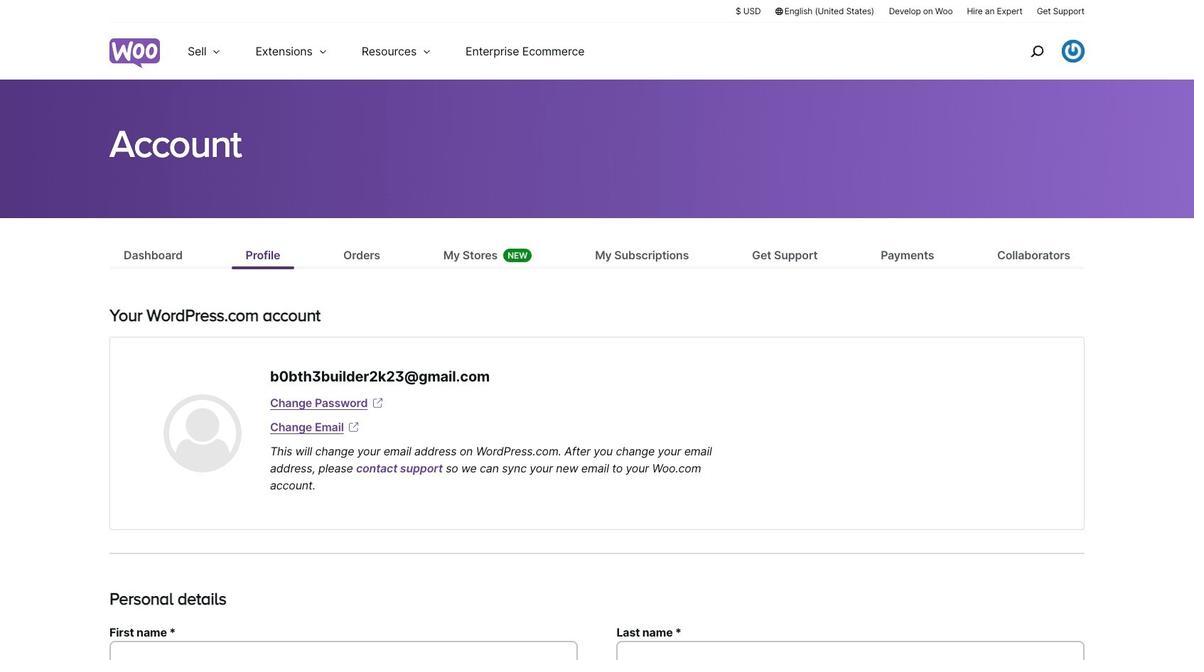 Task type: locate. For each thing, give the bounding box(es) containing it.
external link image
[[371, 396, 385, 410], [347, 420, 361, 435]]

0 vertical spatial external link image
[[371, 396, 385, 410]]

1 vertical spatial external link image
[[347, 420, 361, 435]]

0 horizontal spatial external link image
[[347, 420, 361, 435]]

None text field
[[110, 641, 578, 661], [617, 641, 1085, 661], [110, 641, 578, 661], [617, 641, 1085, 661]]



Task type: describe. For each thing, give the bounding box(es) containing it.
gravatar image image
[[164, 395, 242, 473]]

1 horizontal spatial external link image
[[371, 396, 385, 410]]

open account menu image
[[1063, 40, 1085, 63]]

search image
[[1026, 40, 1049, 63]]

service navigation menu element
[[1001, 28, 1085, 74]]



